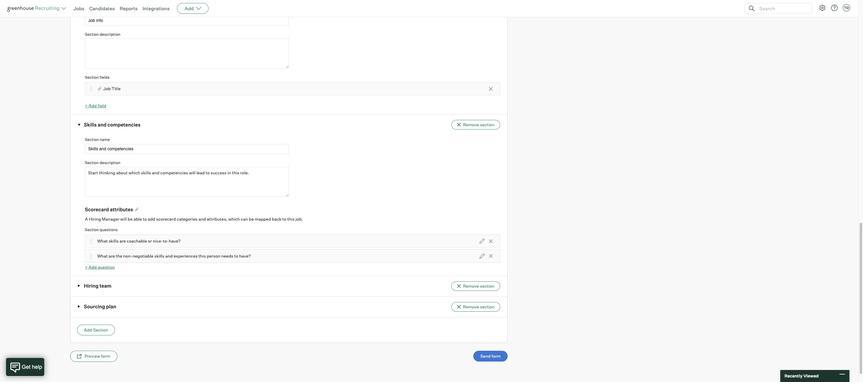 Task type: vqa. For each thing, say whether or not it's contained in the screenshot.
first Edit ICON from the top
yes



Task type: locate. For each thing, give the bounding box(es) containing it.
preview form
[[85, 354, 110, 359]]

section name down skills on the top
[[85, 137, 110, 142]]

1 vertical spatial if a hiring manager fills out a field with a linked icon, you can approve these fields to populate back into this role, so that you won't have to do duplicate input work. element
[[133, 206, 139, 214]]

1 remove section from the top
[[463, 122, 495, 127]]

1 vertical spatial remove section button
[[452, 282, 500, 291]]

0 vertical spatial what
[[97, 239, 108, 244]]

2 section from the top
[[480, 284, 495, 289]]

Section description text field
[[85, 167, 289, 197]]

2 vertical spatial remove section button
[[452, 303, 500, 312]]

be
[[128, 217, 133, 222], [249, 217, 254, 222]]

add up section name text box on the left top of the page
[[185, 5, 194, 11]]

what up + add question
[[97, 254, 108, 259]]

0 horizontal spatial have?
[[169, 239, 181, 244]]

form for send form
[[492, 354, 501, 359]]

remove
[[463, 122, 479, 127], [463, 284, 479, 289], [463, 305, 479, 310]]

2 vertical spatial and
[[165, 254, 173, 259]]

1 + from the top
[[85, 103, 88, 109]]

this
[[287, 217, 295, 222], [199, 254, 206, 259]]

what down the section questions
[[97, 239, 108, 244]]

0 horizontal spatial skills
[[109, 239, 119, 244]]

1 what from the top
[[97, 239, 108, 244]]

hiring left team on the bottom left of page
[[84, 283, 99, 289]]

to right the back
[[283, 217, 287, 222]]

section inside button
[[93, 328, 108, 333]]

to left add
[[143, 217, 147, 222]]

3 remove section from the top
[[463, 305, 495, 310]]

name for section name text box on the left top of the page
[[100, 9, 110, 14]]

skills
[[109, 239, 119, 244], [154, 254, 164, 259]]

add left field
[[89, 103, 97, 109]]

►
[[77, 124, 81, 126], [78, 285, 80, 288], [78, 305, 80, 309]]

needs
[[221, 254, 233, 259]]

2 edit image from the top
[[480, 254, 485, 259]]

if a hiring manager fills out a field with a linked icon, you can approve these fields to populate back into this role, so that you won't have to do duplicate input work. image
[[97, 86, 103, 92], [133, 207, 139, 213]]

0 vertical spatial section description
[[85, 32, 120, 37]]

1 vertical spatial remove
[[463, 284, 479, 289]]

1 vertical spatial ►
[[78, 285, 80, 288]]

+ add question
[[85, 265, 115, 270]]

0 horizontal spatial are
[[109, 254, 115, 259]]

1 horizontal spatial this
[[287, 217, 295, 222]]

manager
[[102, 217, 119, 222]]

or
[[148, 239, 152, 244]]

0 horizontal spatial form
[[101, 354, 110, 359]]

have? right needs
[[239, 254, 251, 259]]

2 remove from the top
[[463, 284, 479, 289]]

name down ► skills and competencies
[[100, 137, 110, 142]]

3 remove from the top
[[463, 305, 479, 310]]

add section button
[[77, 325, 115, 336]]

section name
[[85, 9, 110, 14], [85, 137, 110, 142]]

0 vertical spatial have?
[[169, 239, 181, 244]]

1 vertical spatial section description
[[85, 160, 120, 165]]

0 vertical spatial if a hiring manager fills out a field with a linked icon, you can approve these fields to populate back into this role, so that you won't have to do duplicate input work. image
[[97, 86, 103, 92]]

nice-
[[153, 239, 163, 244]]

be right the can
[[249, 217, 254, 222]]

2 vertical spatial section
[[480, 305, 495, 310]]

field
[[98, 103, 106, 109]]

0 vertical spatial name
[[100, 9, 110, 14]]

experiences
[[174, 254, 198, 259]]

0 vertical spatial if a hiring manager fills out a field with a linked icon, you can approve these fields to populate back into this role, so that you won't have to do duplicate input work. element
[[97, 86, 103, 92]]

1 vertical spatial name
[[100, 137, 110, 142]]

0 vertical spatial remove
[[463, 122, 479, 127]]

1 vertical spatial +
[[85, 265, 88, 270]]

► left hiring team
[[78, 285, 80, 288]]

2 what from the top
[[97, 254, 108, 259]]

1 section name from the top
[[85, 9, 110, 14]]

remove section button
[[452, 120, 500, 130], [452, 282, 500, 291], [452, 303, 500, 312]]

add left "question" on the bottom of page
[[89, 265, 97, 270]]

and
[[98, 122, 107, 128], [199, 217, 206, 222], [165, 254, 173, 259]]

form right send
[[492, 354, 501, 359]]

2 horizontal spatial to
[[283, 217, 287, 222]]

1 horizontal spatial are
[[120, 239, 126, 244]]

0 vertical spatial section name
[[85, 9, 110, 14]]

add section
[[84, 328, 108, 333]]

add inside + add field link
[[89, 103, 97, 109]]

name
[[100, 9, 110, 14], [100, 137, 110, 142]]

attributes,
[[207, 217, 228, 222]]

0 vertical spatial remove section
[[463, 122, 495, 127]]

section questions
[[85, 228, 118, 233]]

are
[[120, 239, 126, 244], [109, 254, 115, 259]]

edit image for what are the non-negotiable skills and experiences this person needs to have?
[[480, 254, 485, 259]]

2 description from the top
[[100, 160, 120, 165]]

1 form from the left
[[101, 354, 110, 359]]

► left sourcing
[[78, 305, 80, 309]]

send form
[[481, 354, 501, 359]]

0 vertical spatial section
[[480, 122, 495, 127]]

this left job.
[[287, 217, 295, 222]]

and left attributes,
[[199, 217, 206, 222]]

section name right 'jobs' link on the top left of the page
[[85, 9, 110, 14]]

remove for hiring team
[[463, 284, 479, 289]]

if a hiring manager fills out a field with a linked icon, you can approve these fields to populate back into this role, so that you won't have to do duplicate input work. element down the 'section fields'
[[97, 86, 103, 92]]

1 vertical spatial have?
[[239, 254, 251, 259]]

1 vertical spatial what
[[97, 254, 108, 259]]

this left person
[[199, 254, 206, 259]]

+ left field
[[85, 103, 88, 109]]

if a hiring manager fills out a field with a linked icon, you can approve these fields to populate back into this role, so that you won't have to do duplicate input work. image up able
[[133, 207, 139, 213]]

form inside button
[[101, 354, 110, 359]]

skills down questions
[[109, 239, 119, 244]]

0 vertical spatial edit image
[[480, 239, 485, 244]]

1 description from the top
[[100, 32, 120, 37]]

2 vertical spatial remove
[[463, 305, 479, 310]]

to-
[[163, 239, 169, 244]]

0 vertical spatial and
[[98, 122, 107, 128]]

competencies
[[108, 122, 141, 128]]

1 horizontal spatial skills
[[154, 254, 164, 259]]

hiring right a
[[89, 217, 101, 222]]

add down sourcing
[[84, 328, 92, 333]]

Section description text field
[[85, 39, 289, 69]]

have?
[[169, 239, 181, 244], [239, 254, 251, 259]]

hiring
[[89, 217, 101, 222], [84, 283, 99, 289]]

1 horizontal spatial form
[[492, 354, 501, 359]]

section for sourcing plan
[[480, 305, 495, 310]]

are left coachable at the bottom
[[120, 239, 126, 244]]

3 section from the top
[[480, 305, 495, 310]]

1 vertical spatial description
[[100, 160, 120, 165]]

section for hiring team
[[480, 284, 495, 289]]

form
[[101, 354, 110, 359], [492, 354, 501, 359]]

can
[[241, 217, 248, 222]]

0 horizontal spatial to
[[143, 217, 147, 222]]

► skills and competencies
[[77, 122, 141, 128]]

2 horizontal spatial and
[[199, 217, 206, 222]]

if a hiring manager fills out a field with a linked icon, you can approve these fields to populate back into this role, so that you won't have to do duplicate input work. element up able
[[133, 206, 139, 214]]

0 vertical spatial +
[[85, 103, 88, 109]]

2 name from the top
[[100, 137, 110, 142]]

have? up the what are the non-negotiable skills and experiences this person needs to have?
[[169, 239, 181, 244]]

name for section name text field
[[100, 137, 110, 142]]

2 section description from the top
[[85, 160, 120, 165]]

remove for sourcing plan
[[463, 305, 479, 310]]

questions
[[100, 228, 118, 233]]

0 horizontal spatial if a hiring manager fills out a field with a linked icon, you can approve these fields to populate back into this role, so that you won't have to do duplicate input work. image
[[97, 86, 103, 92]]

what are the non-negotiable skills and experiences this person needs to have?
[[97, 254, 251, 259]]

what
[[97, 239, 108, 244], [97, 254, 108, 259]]

2 + from the top
[[85, 265, 88, 270]]

► for hiring team
[[78, 285, 80, 288]]

1 horizontal spatial if a hiring manager fills out a field with a linked icon, you can approve these fields to populate back into this role, so that you won't have to do duplicate input work. element
[[133, 206, 139, 214]]

non-
[[123, 254, 133, 259]]

job
[[103, 86, 111, 91]]

if a hiring manager fills out a field with a linked icon, you can approve these fields to populate back into this role, so that you won't have to do duplicate input work. image down the 'section fields'
[[97, 86, 103, 92]]

1 vertical spatial remove section
[[463, 284, 495, 289]]

if a hiring manager fills out a field with a linked icon, you can approve these fields to populate back into this role, so that you won't have to do duplicate input work. element
[[97, 86, 103, 92], [133, 206, 139, 214]]

0 vertical spatial remove section button
[[452, 120, 500, 130]]

be right will
[[128, 217, 133, 222]]

1 vertical spatial section name
[[85, 137, 110, 142]]

1 vertical spatial section
[[480, 284, 495, 289]]

section fields
[[85, 75, 110, 80]]

+
[[85, 103, 88, 109], [85, 265, 88, 270]]

are left the
[[109, 254, 115, 259]]

Section name text field
[[85, 144, 289, 154]]

name left reports link
[[100, 9, 110, 14]]

0 horizontal spatial and
[[98, 122, 107, 128]]

skills
[[84, 122, 97, 128]]

and right skills on the top
[[98, 122, 107, 128]]

form inside button
[[492, 354, 501, 359]]

2 section name from the top
[[85, 137, 110, 142]]

1 horizontal spatial if a hiring manager fills out a field with a linked icon, you can approve these fields to populate back into this role, so that you won't have to do duplicate input work. image
[[133, 207, 139, 213]]

and down to-
[[165, 254, 173, 259]]

1 section description from the top
[[85, 32, 120, 37]]

form for preview form
[[101, 354, 110, 359]]

to
[[143, 217, 147, 222], [283, 217, 287, 222], [234, 254, 238, 259]]

1 horizontal spatial and
[[165, 254, 173, 259]]

description
[[100, 32, 120, 37], [100, 160, 120, 165]]

0 horizontal spatial be
[[128, 217, 133, 222]]

► left skills on the top
[[77, 124, 81, 126]]

1 edit image from the top
[[480, 239, 485, 244]]

to right needs
[[234, 254, 238, 259]]

scorecard
[[156, 217, 176, 222]]

+ for + add field
[[85, 103, 88, 109]]

+ left "question" on the bottom of page
[[85, 265, 88, 270]]

section
[[85, 9, 99, 14], [85, 32, 99, 37], [85, 75, 99, 80], [85, 137, 99, 142], [85, 160, 99, 165], [85, 228, 99, 233], [93, 328, 108, 333]]

1 remove section button from the top
[[452, 120, 500, 130]]

scorecard
[[85, 207, 109, 213]]

skills down nice-
[[154, 254, 164, 259]]

section description
[[85, 32, 120, 37], [85, 160, 120, 165]]

0 vertical spatial ►
[[77, 124, 81, 126]]

1 vertical spatial edit image
[[480, 254, 485, 259]]

2 remove section from the top
[[463, 284, 495, 289]]

preview
[[85, 354, 100, 359]]

+ for + add question
[[85, 265, 88, 270]]

0 vertical spatial are
[[120, 239, 126, 244]]

section description for start thinking about which skills and competencies will lead to success in this role. text field
[[85, 160, 120, 165]]

0 horizontal spatial this
[[199, 254, 206, 259]]

add
[[185, 5, 194, 11], [89, 103, 97, 109], [89, 265, 97, 270], [84, 328, 92, 333]]

3 remove section button from the top
[[452, 303, 500, 312]]

Search text field
[[758, 4, 807, 13]]

edit image
[[480, 239, 485, 244], [480, 254, 485, 259]]

0 vertical spatial description
[[100, 32, 120, 37]]

2 form from the left
[[492, 354, 501, 359]]

form right preview
[[101, 354, 110, 359]]

a
[[85, 217, 88, 222]]

2 vertical spatial remove section
[[463, 305, 495, 310]]

1 name from the top
[[100, 9, 110, 14]]

section
[[480, 122, 495, 127], [480, 284, 495, 289], [480, 305, 495, 310]]

2 vertical spatial ►
[[78, 305, 80, 309]]

2 remove section button from the top
[[452, 282, 500, 291]]

remove section
[[463, 122, 495, 127], [463, 284, 495, 289], [463, 305, 495, 310]]

send form button
[[474, 351, 508, 362]]

Section name text field
[[85, 16, 289, 26]]

add inside popup button
[[185, 5, 194, 11]]

+ add field
[[85, 103, 106, 109]]

1 horizontal spatial be
[[249, 217, 254, 222]]



Task type: describe. For each thing, give the bounding box(es) containing it.
► inside ► skills and competencies
[[77, 124, 81, 126]]

1 remove from the top
[[463, 122, 479, 127]]

1 section from the top
[[480, 122, 495, 127]]

job title
[[103, 86, 121, 91]]

candidates
[[89, 5, 115, 11]]

remove section button for sourcing plan
[[452, 303, 500, 312]]

1 be from the left
[[128, 217, 133, 222]]

1 vertical spatial if a hiring manager fills out a field with a linked icon, you can approve these fields to populate back into this role, so that you won't have to do duplicate input work. image
[[133, 207, 139, 213]]

section name for section name text box on the left top of the page
[[85, 9, 110, 14]]

add button
[[177, 3, 209, 14]]

categories
[[177, 217, 198, 222]]

0 vertical spatial this
[[287, 217, 295, 222]]

what skills are coachable or nice-to-have?
[[97, 239, 181, 244]]

remove section button for hiring team
[[452, 282, 500, 291]]

question
[[98, 265, 115, 270]]

2 be from the left
[[249, 217, 254, 222]]

recently viewed
[[785, 374, 819, 379]]

1 horizontal spatial have?
[[239, 254, 251, 259]]

person
[[207, 254, 221, 259]]

description for start thinking about which skills and competencies will lead to success in this role. text field
[[100, 160, 120, 165]]

recently
[[785, 374, 803, 379]]

negotiable
[[133, 254, 154, 259]]

1 vertical spatial hiring
[[84, 283, 99, 289]]

add
[[148, 217, 155, 222]]

coachable
[[127, 239, 147, 244]]

1 vertical spatial and
[[199, 217, 206, 222]]

plan
[[106, 304, 116, 310]]

td button
[[842, 3, 852, 13]]

0 horizontal spatial if a hiring manager fills out a field with a linked icon, you can approve these fields to populate back into this role, so that you won't have to do duplicate input work. element
[[97, 86, 103, 92]]

able
[[134, 217, 142, 222]]

attributes
[[110, 207, 133, 213]]

preview form button
[[70, 351, 117, 362]]

what for what are the non-negotiable skills and experiences this person needs to have?
[[97, 254, 108, 259]]

remove section for sourcing plan
[[463, 305, 495, 310]]

sourcing
[[84, 304, 105, 310]]

the
[[116, 254, 122, 259]]

1 vertical spatial skills
[[154, 254, 164, 259]]

section description for section description text field in the top left of the page
[[85, 32, 120, 37]]

sourcing plan
[[84, 304, 116, 310]]

greenhouse recruiting image
[[7, 5, 61, 12]]

► for sourcing plan
[[78, 305, 80, 309]]

fields
[[100, 75, 110, 80]]

team
[[100, 283, 112, 289]]

td button
[[843, 4, 851, 11]]

remove section for hiring team
[[463, 284, 495, 289]]

integrations
[[143, 5, 170, 11]]

title
[[112, 86, 121, 91]]

configure image
[[819, 4, 826, 11]]

description for section description text field in the top left of the page
[[100, 32, 120, 37]]

reports
[[120, 5, 138, 11]]

send
[[481, 354, 491, 359]]

viewed
[[804, 374, 819, 379]]

0 vertical spatial hiring
[[89, 217, 101, 222]]

which
[[228, 217, 240, 222]]

jobs link
[[73, 5, 84, 11]]

1 vertical spatial this
[[199, 254, 206, 259]]

job.
[[296, 217, 303, 222]]

will
[[120, 217, 127, 222]]

add inside add section button
[[84, 328, 92, 333]]

hiring team
[[84, 283, 112, 289]]

scorecard attributes
[[85, 207, 133, 213]]

a hiring manager will be able to add scorecard categories and attributes, which can be mapped back to this job.
[[85, 217, 303, 222]]

+ add question link
[[85, 265, 115, 270]]

+ add field link
[[85, 97, 500, 109]]

integrations link
[[143, 5, 170, 11]]

candidates link
[[89, 5, 115, 11]]

reports link
[[120, 5, 138, 11]]

1 vertical spatial are
[[109, 254, 115, 259]]

section name for section name text field
[[85, 137, 110, 142]]

mapped
[[255, 217, 271, 222]]

td
[[845, 6, 849, 10]]

edit image for what skills are coachable or nice-to-have?
[[480, 239, 485, 244]]

1 horizontal spatial to
[[234, 254, 238, 259]]

jobs
[[73, 5, 84, 11]]

0 vertical spatial skills
[[109, 239, 119, 244]]

what for what skills are coachable or nice-to-have?
[[97, 239, 108, 244]]

back
[[272, 217, 282, 222]]



